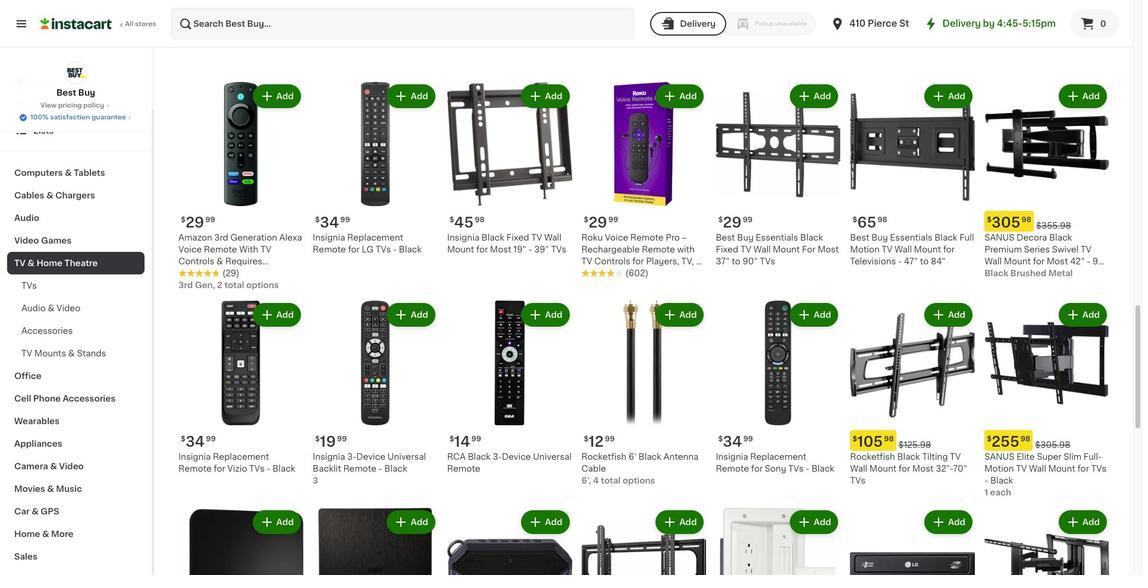 Task type: vqa. For each thing, say whether or not it's contained in the screenshot.
left See eligible items
no



Task type: describe. For each thing, give the bounding box(es) containing it.
wall inside best buy essentials black fixed tv wall mount for most 37" to 90" tvs
[[753, 246, 771, 254]]

vizio
[[227, 465, 247, 474]]

rca
[[447, 453, 466, 462]]

best for 29
[[716, 234, 735, 242]]

0 button
[[1070, 10, 1119, 38]]

buy for best buy essentials black fixed tv wall mount for most 37" to 90" tvs
[[737, 234, 754, 242]]

0 vertical spatial options
[[246, 282, 279, 290]]

wearables link
[[7, 410, 145, 433]]

tv inside "sanus decora black premium series swivel tv wall mount for most 42" - 90" tvs - extends 28""
[[1081, 246, 1091, 254]]

insignia replacement remote for vizio tvs - black
[[178, 453, 295, 474]]

product group containing 19
[[313, 301, 438, 487]]

swivel
[[1052, 246, 1079, 254]]

- inside best buy essentials black full motion tv wall mount for televisions - 47" to 84"
[[898, 258, 902, 266]]

$ 65 98
[[853, 216, 887, 230]]

replacement for vizio
[[213, 453, 269, 462]]

tvs up audio & video
[[21, 282, 37, 290]]

mount inside best buy essentials black full motion tv wall mount for televisions - 47" to 84"
[[914, 246, 941, 254]]

product group containing 105
[[850, 301, 975, 487]]

car
[[14, 508, 30, 516]]

99 for insignia replacement remote for vizio tvs - black
[[206, 436, 216, 443]]

2021
[[178, 282, 198, 290]]

tvs inside the rocketfish black tilting tv wall mount for most 32"-70" tvs
[[850, 477, 866, 486]]

$ for rca black 3-device universal remote
[[450, 436, 454, 443]]

$ inside the $ 105 98
[[853, 436, 857, 443]]

theatre
[[64, 259, 98, 268]]

- inside insignia replacement remote for lg tvs - black
[[393, 246, 397, 254]]

all for all items
[[178, 35, 195, 47]]

(29)
[[222, 270, 239, 278]]

black inside "sanus decora black premium series swivel tv wall mount for most 42" - 90" tvs - extends 28""
[[1049, 234, 1072, 242]]

$ for roku voice remote pro – rechargeable remote with tv controls for players, tv, & audio - black
[[584, 217, 589, 224]]

& inside amazon 3rd generation alexa voice remote with tv controls & requires compatible fire tv device 2021 - black
[[216, 258, 223, 266]]

47"
[[904, 258, 918, 266]]

black inside button
[[985, 3, 1008, 12]]

tvs inside insignia black fixed tv wall mount for most 19" - 39" tvs
[[551, 246, 566, 254]]

tvs link
[[7, 275, 145, 297]]

70"
[[953, 465, 967, 474]]

best buy
[[57, 89, 95, 97]]

3- inside rca black 3-device universal remote
[[493, 453, 502, 462]]

for inside "sanus elite super slim full- motion tv wall mount for tvs - black 1 each"
[[1078, 465, 1089, 474]]

device inside rca black 3-device universal remote
[[502, 453, 531, 462]]

$ for insignia replacement remote for sony tvs - black
[[718, 436, 723, 443]]

tv inside insignia black fixed tv wall mount for most 19" - 39" tvs
[[531, 234, 542, 242]]

tvs inside "sanus decora black premium series swivel tv wall mount for most 42" - 90" tvs - extends 28""
[[985, 270, 1000, 278]]

best buy essentials black full motion tv wall mount for televisions - 47" to 84"
[[850, 234, 974, 266]]

4
[[593, 477, 599, 486]]

$ 34 99 for insignia replacement remote for sony tvs - black
[[718, 436, 753, 449]]

rechargeable
[[581, 246, 640, 254]]

for inside the rocketfish black tilting tv wall mount for most 32"-70" tvs
[[899, 465, 910, 474]]

98 for 255
[[1021, 436, 1030, 443]]

sanus elite super slim full- motion tv wall mount for tvs - black 1 each
[[985, 453, 1107, 497]]

rocketfish black tilting tv wall mount for most 32"-70" tvs
[[850, 453, 967, 486]]

gen,
[[195, 282, 215, 290]]

remote inside "insignia replacement remote for vizio tvs - black"
[[178, 465, 212, 474]]

& for computers & tablets
[[65, 169, 72, 177]]

410 pierce st
[[849, 19, 909, 28]]

90" inside "sanus decora black premium series swivel tv wall mount for most 42" - 90" tvs - extends 28""
[[1093, 258, 1108, 266]]

office
[[14, 372, 41, 381]]

insignia black fixed tv wall mount for most 19" - 39" tvs
[[447, 234, 566, 254]]

cables & chargers
[[14, 192, 95, 200]]

1 vertical spatial 3rd
[[178, 282, 193, 290]]

100%
[[30, 114, 48, 121]]

black inside rocketfish 6' black antenna cable 6', 4 total options
[[639, 453, 661, 462]]

video for audio & video
[[56, 305, 80, 313]]

black inside insignia replacement remote for lg tvs - black
[[399, 246, 422, 254]]

requires
[[225, 258, 262, 266]]

mounts
[[34, 350, 66, 358]]

- inside "insignia replacement remote for vizio tvs - black"
[[267, 465, 270, 474]]

for
[[802, 246, 816, 254]]

& for car & gps
[[32, 508, 39, 516]]

32"-
[[936, 465, 953, 474]]

90" inside best buy essentials black fixed tv wall mount for most 37" to 90" tvs
[[743, 258, 758, 266]]

$ for insignia black fixed tv wall mount for most 19" - 39" tvs
[[450, 217, 454, 224]]

insignia for insignia black fixed tv wall mount for most 19" - 39" tvs
[[447, 234, 479, 242]]

all stores
[[125, 21, 156, 27]]

video games
[[14, 237, 72, 245]]

$255.98 original price: $305.98 element
[[985, 431, 1109, 452]]

full
[[960, 234, 974, 242]]

metal inside black brushed metal button
[[1049, 3, 1073, 12]]

cables & chargers link
[[7, 184, 145, 207]]

tablets
[[74, 169, 105, 177]]

12
[[589, 436, 604, 449]]

& inside roku voice remote pro – rechargeable remote with tv controls for players, tv, & audio - black
[[696, 258, 703, 266]]

cell
[[14, 395, 31, 403]]

decora
[[1017, 234, 1047, 242]]

tv,
[[681, 258, 694, 266]]

& for cables & chargers
[[46, 192, 53, 200]]

essentials for 65
[[890, 234, 932, 242]]

tv inside roku voice remote pro – rechargeable remote with tv controls for players, tv, & audio - black
[[581, 258, 592, 266]]

audio & video
[[21, 305, 80, 313]]

sanus decora black premium series swivel tv wall mount for most 42" - 90" tvs - extends 28"
[[985, 234, 1108, 278]]

wall inside insignia black fixed tv wall mount for most 19" - 39" tvs
[[544, 234, 561, 242]]

pierce
[[868, 19, 897, 28]]

motion for best
[[850, 246, 880, 254]]

$ 34 99 for insignia replacement remote for vizio tvs - black
[[181, 436, 216, 449]]

0
[[1100, 20, 1106, 28]]

remote left pro
[[630, 234, 664, 242]]

tvs inside insignia replacement remote for sony tvs - black
[[788, 465, 804, 474]]

alexa
[[279, 234, 302, 242]]

0 vertical spatial home
[[37, 259, 62, 268]]

televisions
[[850, 258, 896, 266]]

insignia replacement remote for sony tvs - black
[[716, 453, 834, 474]]

black inside best buy essentials black full motion tv wall mount for televisions - 47" to 84"
[[935, 234, 957, 242]]

insignia for insignia 3-device universal backlit remote - black 3
[[313, 453, 345, 462]]

instacart logo image
[[40, 17, 112, 31]]

most inside best buy essentials black fixed tv wall mount for most 37" to 90" tvs
[[818, 246, 839, 254]]

camera & video link
[[7, 456, 145, 478]]

mount inside "sanus decora black premium series swivel tv wall mount for most 42" - 90" tvs - extends 28""
[[1004, 258, 1031, 266]]

- inside insignia black fixed tv wall mount for most 19" - 39" tvs
[[528, 246, 532, 254]]

brushed inside button
[[1010, 3, 1047, 12]]

generation
[[230, 234, 277, 242]]

2 black brushed metal from the top
[[985, 270, 1073, 278]]

audio link
[[7, 207, 145, 230]]

black inside the rocketfish black tilting tv wall mount for most 32"-70" tvs
[[897, 453, 920, 462]]

fixed inside insignia black fixed tv wall mount for most 19" - 39" tvs
[[507, 234, 529, 242]]

best buy essentials black fixed tv wall mount for most 37" to 90" tvs
[[716, 234, 839, 266]]

players,
[[646, 258, 679, 266]]

- inside insignia 3-device universal backlit remote - black 3
[[379, 465, 382, 474]]

$ for best buy essentials black full motion tv wall mount for televisions - 47" to 84"
[[853, 217, 857, 224]]

for inside insignia replacement remote for lg tvs - black
[[348, 246, 360, 254]]

- inside roku voice remote pro – rechargeable remote with tv controls for players, tv, & audio - black
[[608, 270, 611, 278]]

$ 12 99
[[584, 436, 615, 449]]

motion for sanus
[[985, 465, 1014, 474]]

controls inside roku voice remote pro – rechargeable remote with tv controls for players, tv, & audio - black
[[594, 258, 630, 266]]

wall inside "sanus decora black premium series swivel tv wall mount for most 42" - 90" tvs - extends 28""
[[985, 258, 1002, 266]]

audio for audio & video
[[21, 305, 46, 313]]

most inside "sanus decora black premium series swivel tv wall mount for most 42" - 90" tvs - extends 28""
[[1047, 258, 1068, 266]]

wall inside "sanus elite super slim full- motion tv wall mount for tvs - black 1 each"
[[1029, 465, 1046, 474]]

lists link
[[7, 119, 145, 143]]

audio for audio
[[14, 214, 39, 222]]

28"
[[1044, 270, 1058, 278]]

most inside the rocketfish black tilting tv wall mount for most 32"-70" tvs
[[912, 465, 934, 474]]

insignia for insignia replacement remote for vizio tvs - black
[[178, 453, 211, 462]]

$ for insignia replacement remote for lg tvs - black
[[315, 217, 320, 224]]

mount inside best buy essentials black fixed tv wall mount for most 37" to 90" tvs
[[773, 246, 800, 254]]

remote inside insignia replacement remote for lg tvs - black
[[313, 246, 346, 254]]

remote inside amazon 3rd generation alexa voice remote with tv controls & requires compatible fire tv device 2021 - black
[[204, 246, 237, 254]]

roku voice remote pro – rechargeable remote with tv controls for players, tv, & audio - black
[[581, 234, 703, 278]]

black inside insignia replacement remote for sony tvs - black
[[812, 465, 834, 474]]

total inside rocketfish 6' black antenna cable 6', 4 total options
[[601, 477, 621, 486]]

6',
[[581, 477, 591, 486]]

best for 65
[[850, 234, 869, 242]]

tv inside the rocketfish black tilting tv wall mount for most 32"-70" tvs
[[950, 453, 961, 462]]

4:45-
[[997, 19, 1023, 28]]

remote inside rca black 3-device universal remote
[[447, 465, 480, 474]]

lg
[[362, 246, 373, 254]]

office link
[[7, 365, 145, 388]]

19"
[[513, 246, 526, 254]]

voice inside amazon 3rd generation alexa voice remote with tv controls & requires compatible fire tv device 2021 - black
[[178, 246, 202, 254]]

computers
[[14, 169, 63, 177]]

black inside best buy essentials black fixed tv wall mount for most 37" to 90" tvs
[[800, 234, 823, 242]]

$ for rocketfish 6' black antenna cable
[[584, 436, 589, 443]]

controls inside amazon 3rd generation alexa voice remote with tv controls & requires compatible fire tv device 2021 - black
[[178, 258, 214, 266]]

sales link
[[7, 546, 145, 569]]

19
[[320, 436, 336, 449]]

series
[[1024, 246, 1050, 254]]

camera
[[14, 463, 48, 471]]

$305.98 original price: $355.98 element
[[985, 211, 1109, 232]]

best buy link
[[57, 62, 95, 99]]

to inside best buy essentials black fixed tv wall mount for most 37" to 90" tvs
[[732, 258, 740, 266]]

each
[[990, 489, 1011, 497]]

appliances
[[14, 440, 62, 449]]

car & gps link
[[7, 501, 145, 523]]

84"
[[931, 258, 946, 266]]

policy
[[83, 102, 104, 109]]

- left extends
[[1002, 270, 1006, 278]]

99 for rca black 3-device universal remote
[[471, 436, 481, 443]]

99 for amazon 3rd generation alexa voice remote with tv controls & requires compatible fire tv device 2021 - black
[[205, 217, 215, 224]]

black brushed metal button
[[985, 0, 1109, 13]]

wearables
[[14, 418, 60, 426]]

& for audio & video
[[48, 305, 54, 313]]

$105.98 original price: $125.98 element
[[850, 431, 975, 452]]

$ 255 98
[[987, 436, 1030, 449]]

- inside "sanus elite super slim full- motion tv wall mount for tvs - black 1 each"
[[985, 477, 988, 486]]

universal inside insignia 3-device universal backlit remote - black 3
[[388, 453, 426, 462]]

movies & music link
[[7, 478, 145, 501]]

1 vertical spatial home
[[14, 531, 40, 539]]

$355.98
[[1036, 222, 1071, 230]]

items
[[198, 35, 235, 47]]

99 for insignia replacement remote for sony tvs - black
[[743, 436, 753, 443]]

100% satisfaction guarantee button
[[18, 111, 133, 123]]

fixed inside best buy essentials black fixed tv wall mount for most 37" to 90" tvs
[[716, 246, 738, 254]]

all for all stores
[[125, 21, 133, 27]]

98 for 45
[[475, 217, 485, 224]]

99 for rocketfish 6' black antenna cable
[[605, 436, 615, 443]]

wall inside the rocketfish black tilting tv wall mount for most 32"-70" tvs
[[850, 465, 867, 474]]

black inside amazon 3rd generation alexa voice remote with tv controls & requires compatible fire tv device 2021 - black
[[206, 282, 229, 290]]

mount inside "sanus elite super slim full- motion tv wall mount for tvs - black 1 each"
[[1048, 465, 1075, 474]]

410
[[849, 19, 866, 28]]

1
[[985, 489, 988, 497]]

black brushed metal inside black brushed metal button
[[985, 3, 1073, 12]]



Task type: locate. For each thing, give the bounding box(es) containing it.
delivery by 4:45-5:15pm link
[[923, 17, 1056, 31]]

3 29 from the left
[[723, 216, 742, 230]]

product group containing 255
[[985, 301, 1109, 499]]

cables
[[14, 192, 44, 200]]

& right the 'car'
[[32, 508, 39, 516]]

lists
[[33, 127, 54, 135]]

99 inside $ 14 99
[[471, 436, 481, 443]]

product group
[[178, 82, 303, 292], [313, 82, 438, 256], [447, 82, 572, 256], [581, 82, 706, 280], [716, 82, 841, 268], [850, 82, 975, 268], [985, 82, 1109, 280], [178, 301, 303, 475], [313, 301, 438, 487], [447, 301, 572, 475], [581, 301, 706, 487], [716, 301, 841, 475], [850, 301, 975, 487], [985, 301, 1109, 499], [178, 509, 303, 576], [313, 509, 438, 576], [447, 509, 572, 576], [581, 509, 706, 576], [716, 509, 841, 576], [850, 509, 975, 576], [985, 509, 1109, 576]]

remote inside insignia 3-device universal backlit remote - black 3
[[343, 465, 376, 474]]

1 horizontal spatial rocketfish
[[850, 453, 895, 462]]

delivery by 4:45-5:15pm
[[943, 19, 1056, 28]]

None search field
[[170, 7, 635, 40]]

0 horizontal spatial replacement
[[213, 453, 269, 462]]

sony
[[765, 465, 786, 474]]

tvs down full-
[[1091, 465, 1107, 474]]

39"
[[534, 246, 549, 254]]

0 horizontal spatial to
[[732, 258, 740, 266]]

0 vertical spatial 3rd
[[214, 234, 228, 242]]

replacement up sony
[[750, 453, 806, 462]]

tvs inside "insignia replacement remote for vizio tvs - black"
[[249, 465, 265, 474]]

0 vertical spatial audio
[[14, 214, 39, 222]]

stands
[[77, 350, 106, 358]]

by
[[983, 19, 995, 28]]

$ 29 99 up amazon
[[181, 216, 215, 230]]

1 vertical spatial black brushed metal
[[985, 270, 1073, 278]]

2 vertical spatial video
[[59, 463, 84, 471]]

- right backlit
[[379, 465, 382, 474]]

$ 29 99 for amazon
[[181, 216, 215, 230]]

$305.98
[[1035, 442, 1071, 450]]

$ 34 99 up "insignia replacement remote for vizio tvs - black"
[[181, 436, 216, 449]]

home
[[37, 259, 62, 268], [14, 531, 40, 539]]

–
[[682, 234, 687, 242]]

34 for insignia replacement remote for vizio tvs - black
[[186, 436, 205, 449]]

2 90" from the left
[[1093, 258, 1108, 266]]

3-
[[347, 453, 356, 462], [493, 453, 502, 462]]

$ inside $ 65 98
[[853, 217, 857, 224]]

2 horizontal spatial $ 34 99
[[718, 436, 753, 449]]

camera & video
[[14, 463, 84, 471]]

motion inside best buy essentials black full motion tv wall mount for televisions - 47" to 84"
[[850, 246, 880, 254]]

2 $ 29 99 from the left
[[584, 216, 618, 230]]

for inside "sanus decora black premium series swivel tv wall mount for most 42" - 90" tvs - extends 28""
[[1033, 258, 1045, 266]]

1 vertical spatial audio
[[581, 270, 606, 278]]

1 vertical spatial motion
[[985, 465, 1014, 474]]

for left vizio
[[214, 465, 225, 474]]

$ for amazon 3rd generation alexa voice remote with tv controls & requires compatible fire tv device 2021 - black
[[181, 217, 186, 224]]

replacement inside insignia replacement remote for lg tvs - black
[[347, 234, 403, 242]]

sanus inside "sanus elite super slim full- motion tv wall mount for tvs - black 1 each"
[[985, 453, 1014, 462]]

1 horizontal spatial 3rd
[[214, 234, 228, 242]]

1 vertical spatial options
[[623, 477, 655, 486]]

$125.98
[[899, 442, 931, 450]]

34 for insignia replacement remote for lg tvs - black
[[320, 216, 339, 230]]

2 vertical spatial audio
[[21, 305, 46, 313]]

1 horizontal spatial voice
[[605, 234, 628, 242]]

& for tv & home theatre
[[28, 259, 35, 268]]

home down the video games in the top of the page
[[37, 259, 62, 268]]

mount inside the rocketfish black tilting tv wall mount for most 32"-70" tvs
[[870, 465, 897, 474]]

black inside "insignia replacement remote for vizio tvs - black"
[[273, 465, 295, 474]]

1 rocketfish from the left
[[581, 453, 626, 462]]

tv inside best buy essentials black full motion tv wall mount for televisions - 47" to 84"
[[882, 246, 893, 254]]

tv inside "sanus elite super slim full- motion tv wall mount for tvs - black 1 each"
[[1016, 465, 1027, 474]]

305
[[992, 216, 1020, 230]]

video left games
[[14, 237, 39, 245]]

1 horizontal spatial delivery
[[943, 19, 981, 28]]

0 horizontal spatial 90"
[[743, 258, 758, 266]]

essentials inside best buy essentials black fixed tv wall mount for most 37" to 90" tvs
[[756, 234, 798, 242]]

99 up "insignia replacement remote for vizio tvs - black"
[[206, 436, 216, 443]]

replacement for sony
[[750, 453, 806, 462]]

0 vertical spatial total
[[224, 282, 244, 290]]

black brushed metal up 5:15pm
[[985, 3, 1073, 12]]

all
[[125, 21, 133, 27], [178, 35, 195, 47]]

motion up televisions
[[850, 246, 880, 254]]

device inside amazon 3rd generation alexa voice remote with tv controls & requires compatible fire tv device 2021 - black
[[260, 270, 289, 278]]

replacement inside insignia replacement remote for sony tvs - black
[[750, 453, 806, 462]]

2 controls from the left
[[594, 258, 630, 266]]

audio down cables
[[14, 214, 39, 222]]

1 sanus from the top
[[985, 234, 1014, 242]]

1 vertical spatial voice
[[178, 246, 202, 254]]

super
[[1037, 453, 1062, 462]]

0 horizontal spatial best
[[57, 89, 76, 97]]

for inside insignia black fixed tv wall mount for most 19" - 39" tvs
[[476, 246, 488, 254]]

90"
[[743, 258, 758, 266], [1093, 258, 1108, 266]]

99 right 14
[[471, 436, 481, 443]]

& down the video games in the top of the page
[[28, 259, 35, 268]]

1 horizontal spatial all
[[178, 35, 195, 47]]

$ inside $ 14 99
[[450, 436, 454, 443]]

0 vertical spatial motion
[[850, 246, 880, 254]]

2 universal from the left
[[533, 453, 572, 462]]

most inside insignia black fixed tv wall mount for most 19" - 39" tvs
[[490, 246, 511, 254]]

1 horizontal spatial universal
[[533, 453, 572, 462]]

1 essentials from the left
[[756, 234, 798, 242]]

product group containing 305
[[985, 82, 1109, 280]]

& right cables
[[46, 192, 53, 200]]

100% satisfaction guarantee
[[30, 114, 126, 121]]

- down compatible
[[200, 282, 204, 290]]

remote right backlit
[[343, 465, 376, 474]]

98 for 105
[[884, 436, 894, 443]]

98 inside $ 65 98
[[878, 217, 887, 224]]

1 horizontal spatial controls
[[594, 258, 630, 266]]

1 horizontal spatial 29
[[589, 216, 607, 230]]

$ 45 98
[[450, 216, 485, 230]]

1 controls from the left
[[178, 258, 214, 266]]

0 horizontal spatial all
[[125, 21, 133, 27]]

0 vertical spatial brushed
[[1010, 3, 1047, 12]]

$ inside $ 305 98
[[987, 217, 992, 224]]

black inside insignia 3-device universal backlit remote - black 3
[[384, 465, 407, 474]]

0 horizontal spatial fixed
[[507, 234, 529, 242]]

- down rechargeable
[[608, 270, 611, 278]]

tvs inside "sanus elite super slim full- motion tv wall mount for tvs - black 1 each"
[[1091, 465, 1107, 474]]

2 horizontal spatial best
[[850, 234, 869, 242]]

tv & home theatre link
[[7, 252, 145, 275]]

with
[[239, 246, 258, 254]]

tvs right vizio
[[249, 465, 265, 474]]

& for camera & video
[[50, 463, 57, 471]]

best inside best buy essentials black fixed tv wall mount for most 37" to 90" tvs
[[716, 234, 735, 242]]

- right sony
[[806, 465, 809, 474]]

product group containing 14
[[447, 301, 572, 475]]

1 $ 29 99 from the left
[[181, 216, 215, 230]]

all left items
[[178, 35, 195, 47]]

most down tilting
[[912, 465, 934, 474]]

2 sanus from the top
[[985, 453, 1014, 462]]

29 for roku
[[589, 216, 607, 230]]

mount left for
[[773, 246, 800, 254]]

0 horizontal spatial universal
[[388, 453, 426, 462]]

service type group
[[650, 12, 816, 36]]

replacement up 'lg'
[[347, 234, 403, 242]]

best inside best buy essentials black full motion tv wall mount for televisions - 47" to 84"
[[850, 234, 869, 242]]

computers & tablets link
[[7, 162, 145, 184]]

rocketfish 6' black antenna cable 6', 4 total options
[[581, 453, 699, 486]]

for inside "insignia replacement remote for vizio tvs - black"
[[214, 465, 225, 474]]

0 vertical spatial metal
[[1049, 3, 1073, 12]]

motion
[[850, 246, 880, 254], [985, 465, 1014, 474]]

most left the 19"
[[490, 246, 511, 254]]

2 rocketfish from the left
[[850, 453, 895, 462]]

0 vertical spatial accessories
[[21, 327, 73, 335]]

1 vertical spatial fixed
[[716, 246, 738, 254]]

0 horizontal spatial $ 29 99
[[181, 216, 215, 230]]

1 90" from the left
[[743, 258, 758, 266]]

video up music
[[59, 463, 84, 471]]

options inside rocketfish 6' black antenna cable 6', 4 total options
[[623, 477, 655, 486]]

90" right 42"
[[1093, 258, 1108, 266]]

1 horizontal spatial options
[[623, 477, 655, 486]]

product group containing 12
[[581, 301, 706, 487]]

sanus up premium at the right top of the page
[[985, 234, 1014, 242]]

& right camera
[[50, 463, 57, 471]]

sanus for sanus elite super slim full- motion tv wall mount for tvs - black 1 each
[[985, 453, 1014, 462]]

29 for best
[[723, 216, 742, 230]]

delivery
[[943, 19, 981, 28], [680, 20, 716, 28]]

- up "1"
[[985, 477, 988, 486]]

replacement up vizio
[[213, 453, 269, 462]]

6'
[[629, 453, 636, 462]]

delivery for delivery by 4:45-5:15pm
[[943, 19, 981, 28]]

$ inside $ 19 99
[[315, 436, 320, 443]]

add button
[[254, 85, 300, 107], [388, 85, 434, 107], [522, 85, 568, 107], [657, 85, 703, 107], [791, 85, 837, 107], [925, 85, 971, 107], [1060, 85, 1106, 107], [254, 305, 300, 326], [388, 305, 434, 326], [522, 305, 568, 326], [657, 305, 703, 326], [791, 305, 837, 326], [925, 305, 971, 326], [1060, 305, 1106, 326], [254, 512, 300, 534], [388, 512, 434, 534], [522, 512, 568, 534], [657, 512, 703, 534], [791, 512, 837, 534], [925, 512, 971, 534], [1060, 512, 1106, 534]]

remote inside insignia replacement remote for sony tvs - black
[[716, 465, 749, 474]]

insignia inside insignia replacement remote for lg tvs - black
[[313, 234, 345, 242]]

rocketfish down the $ 105 98 at the right of the page
[[850, 453, 895, 462]]

insignia replacement remote for lg tvs - black
[[313, 234, 422, 254]]

1 horizontal spatial motion
[[985, 465, 1014, 474]]

insignia for insignia replacement remote for lg tvs - black
[[313, 234, 345, 242]]

45
[[454, 216, 474, 230]]

audio down rechargeable
[[581, 270, 606, 278]]

- right the 19"
[[528, 246, 532, 254]]

- inside insignia replacement remote for sony tvs - black
[[806, 465, 809, 474]]

controls up compatible
[[178, 258, 214, 266]]

total right 4
[[601, 477, 621, 486]]

0 horizontal spatial delivery
[[680, 20, 716, 28]]

0 vertical spatial fixed
[[507, 234, 529, 242]]

1 vertical spatial metal
[[1049, 270, 1073, 278]]

0 horizontal spatial voice
[[178, 246, 202, 254]]

to right 47"
[[920, 258, 929, 266]]

0 horizontal spatial 29
[[186, 216, 204, 230]]

mount up "84""
[[914, 246, 941, 254]]

buy for best buy essentials black full motion tv wall mount for televisions - 47" to 84"
[[872, 234, 888, 242]]

mount up extends
[[1004, 258, 1031, 266]]

2 essentials from the left
[[890, 234, 932, 242]]

for left 'lg'
[[348, 246, 360, 254]]

0 horizontal spatial 3rd
[[178, 282, 193, 290]]

1 universal from the left
[[388, 453, 426, 462]]

backlit
[[313, 465, 341, 474]]

$ 29 99 for best
[[718, 216, 753, 230]]

antenna
[[664, 453, 699, 462]]

wall up 47"
[[895, 246, 912, 254]]

$ for insignia 3-device universal backlit remote - black
[[315, 436, 320, 443]]

movies & music
[[14, 485, 82, 494]]

2 29 from the left
[[589, 216, 607, 230]]

voice up rechargeable
[[605, 234, 628, 242]]

99 for insignia 3-device universal backlit remote - black
[[337, 436, 347, 443]]

2 horizontal spatial replacement
[[750, 453, 806, 462]]

product group containing 45
[[447, 82, 572, 256]]

delivery for delivery
[[680, 20, 716, 28]]

1 horizontal spatial 3-
[[493, 453, 502, 462]]

$ inside the $ 255 98
[[987, 436, 992, 443]]

essentials
[[756, 234, 798, 242], [890, 234, 932, 242]]

mount down 45
[[447, 246, 474, 254]]

chargers
[[55, 192, 95, 200]]

tvs right 39"
[[551, 246, 566, 254]]

0 vertical spatial all
[[125, 21, 133, 27]]

29 up amazon
[[186, 216, 204, 230]]

- inside amazon 3rd generation alexa voice remote with tv controls & requires compatible fire tv device 2021 - black
[[200, 282, 204, 290]]

remote up players, in the top of the page
[[642, 246, 675, 254]]

2 brushed from the top
[[1010, 270, 1047, 278]]

1 vertical spatial video
[[56, 305, 80, 313]]

99 for insignia replacement remote for lg tvs - black
[[340, 217, 350, 224]]

replacement
[[347, 234, 403, 242], [213, 453, 269, 462], [750, 453, 806, 462]]

sanus for sanus decora black premium series swivel tv wall mount for most 42" - 90" tvs - extends 28"
[[985, 234, 1014, 242]]

0 horizontal spatial options
[[246, 282, 279, 290]]

appliances link
[[7, 433, 145, 456]]

buy for best buy
[[78, 89, 95, 97]]

$ 19 99
[[315, 436, 347, 449]]

for inside best buy essentials black full motion tv wall mount for televisions - 47" to 84"
[[943, 246, 955, 254]]

insignia inside insignia black fixed tv wall mount for most 19" - 39" tvs
[[447, 234, 479, 242]]

1 black brushed metal from the top
[[985, 3, 1073, 12]]

all left stores
[[125, 21, 133, 27]]

98 right 45
[[475, 217, 485, 224]]

tv & home theatre
[[14, 259, 98, 268]]

essentials inside best buy essentials black full motion tv wall mount for televisions - 47" to 84"
[[890, 234, 932, 242]]

& up (29) at the left top
[[216, 258, 223, 266]]

1 horizontal spatial best
[[716, 234, 735, 242]]

Search field
[[171, 8, 634, 39]]

metal down 42"
[[1049, 270, 1073, 278]]

accessories link
[[7, 320, 145, 343]]

1 horizontal spatial $ 34 99
[[315, 216, 350, 230]]

more
[[51, 531, 73, 539]]

1 horizontal spatial to
[[920, 258, 929, 266]]

wall inside best buy essentials black full motion tv wall mount for televisions - 47" to 84"
[[895, 246, 912, 254]]

2 3- from the left
[[493, 453, 502, 462]]

options down requires
[[246, 282, 279, 290]]

sales
[[14, 553, 38, 562]]

extends
[[1008, 270, 1042, 278]]

cable
[[581, 465, 606, 474]]

1 horizontal spatial fixed
[[716, 246, 738, 254]]

1 29 from the left
[[186, 216, 204, 230]]

black inside "sanus elite super slim full- motion tv wall mount for tvs - black 1 each"
[[990, 477, 1013, 486]]

& left stands
[[68, 350, 75, 358]]

& left more
[[42, 531, 49, 539]]

2 horizontal spatial 29
[[723, 216, 742, 230]]

tvs down 105
[[850, 477, 866, 486]]

video for camera & video
[[59, 463, 84, 471]]

tvs down premium at the right top of the page
[[985, 270, 1000, 278]]

fixed up 37"
[[716, 246, 738, 254]]

wall down super
[[1029, 465, 1046, 474]]

0 horizontal spatial controls
[[178, 258, 214, 266]]

$ 105 98
[[853, 436, 894, 449]]

99 up rechargeable
[[608, 217, 618, 224]]

essentials for 29
[[756, 234, 798, 242]]

0 horizontal spatial motion
[[850, 246, 880, 254]]

-
[[393, 246, 397, 254], [528, 246, 532, 254], [898, 258, 902, 266], [1087, 258, 1091, 266], [608, 270, 611, 278], [1002, 270, 1006, 278], [200, 282, 204, 290], [267, 465, 270, 474], [379, 465, 382, 474], [806, 465, 809, 474], [985, 477, 988, 486]]

255
[[992, 436, 1019, 449]]

$ 34 99 up insignia replacement remote for sony tvs - black
[[718, 436, 753, 449]]

$ 34 99 for insignia replacement remote for lg tvs - black
[[315, 216, 350, 230]]

for inside roku voice remote pro – rechargeable remote with tv controls for players, tv, & audio - black
[[632, 258, 644, 266]]

29 up roku
[[589, 216, 607, 230]]

99 right 12
[[605, 436, 615, 443]]

audio inside roku voice remote pro – rechargeable remote with tv controls for players, tv, & audio - black
[[581, 270, 606, 278]]

for down $125.98
[[899, 465, 910, 474]]

0 vertical spatial video
[[14, 237, 39, 245]]

brushed down series
[[1010, 270, 1047, 278]]

delivery inside button
[[680, 20, 716, 28]]

3rd
[[214, 234, 228, 242], [178, 282, 193, 290]]

insignia inside insignia replacement remote for sony tvs - black
[[716, 453, 748, 462]]

buy inside best buy essentials black full motion tv wall mount for televisions - 47" to 84"
[[872, 234, 888, 242]]

delivery inside "link"
[[943, 19, 981, 28]]

mount down slim
[[1048, 465, 1075, 474]]

2
[[217, 282, 222, 290]]

to right 37"
[[732, 258, 740, 266]]

rocketfish for wall
[[850, 453, 895, 462]]

$ 14 99
[[450, 436, 481, 449]]

$ 34 99 up insignia replacement remote for lg tvs - black at the left
[[315, 216, 350, 230]]

1 vertical spatial all
[[178, 35, 195, 47]]

shop
[[33, 79, 56, 87]]

for left sony
[[751, 465, 763, 474]]

- left 47"
[[898, 258, 902, 266]]

34 for insignia replacement remote for sony tvs - black
[[723, 436, 742, 449]]

1 horizontal spatial 34
[[320, 216, 339, 230]]

& for home & more
[[42, 531, 49, 539]]

1 horizontal spatial $ 29 99
[[584, 216, 618, 230]]

wall
[[544, 234, 561, 242], [753, 246, 771, 254], [895, 246, 912, 254], [985, 258, 1002, 266], [850, 465, 867, 474], [1029, 465, 1046, 474]]

98 up the decora
[[1022, 217, 1031, 224]]

2 horizontal spatial 34
[[723, 436, 742, 449]]

motion inside "sanus elite super slim full- motion tv wall mount for tvs - black 1 each"
[[985, 465, 1014, 474]]

product group containing 65
[[850, 82, 975, 268]]

insignia for insignia replacement remote for sony tvs - black
[[716, 453, 748, 462]]

all items
[[178, 35, 235, 47]]

3- inside insignia 3-device universal backlit remote - black 3
[[347, 453, 356, 462]]

premium
[[985, 246, 1022, 254]]

1 vertical spatial brushed
[[1010, 270, 1047, 278]]

& down tvs link
[[48, 305, 54, 313]]

buy
[[78, 89, 95, 97], [33, 103, 50, 111], [737, 234, 754, 242], [872, 234, 888, 242]]

remote down rca
[[447, 465, 480, 474]]

to inside best buy essentials black full motion tv wall mount for televisions - 47" to 84"
[[920, 258, 929, 266]]

3 $ 29 99 from the left
[[718, 216, 753, 230]]

1 vertical spatial total
[[601, 477, 621, 486]]

98 for 305
[[1022, 217, 1031, 224]]

1 horizontal spatial 90"
[[1093, 258, 1108, 266]]

fire
[[230, 270, 245, 278]]

amazon 3rd generation alexa voice remote with tv controls & requires compatible fire tv device 2021 - black
[[178, 234, 302, 290]]

3rd left gen,
[[178, 282, 193, 290]]

amazon
[[178, 234, 212, 242]]

full-
[[1084, 453, 1102, 462]]

options down 6'
[[623, 477, 655, 486]]

- right 42"
[[1087, 258, 1091, 266]]

black inside insignia black fixed tv wall mount for most 19" - 39" tvs
[[482, 234, 504, 242]]

1 horizontal spatial device
[[356, 453, 385, 462]]

insignia inside insignia 3-device universal backlit remote - black 3
[[313, 453, 345, 462]]

3rd inside amazon 3rd generation alexa voice remote with tv controls & requires compatible fire tv device 2021 - black
[[214, 234, 228, 242]]

for up (602)
[[632, 258, 644, 266]]

1 vertical spatial accessories
[[63, 395, 116, 403]]

tvs
[[376, 246, 391, 254], [551, 246, 566, 254], [760, 258, 775, 266], [985, 270, 1000, 278], [21, 282, 37, 290], [249, 465, 265, 474], [788, 465, 804, 474], [1091, 465, 1107, 474], [850, 477, 866, 486]]

tvs inside insignia replacement remote for lg tvs - black
[[376, 246, 391, 254]]

computers & tablets
[[14, 169, 105, 177]]

tvs inside best buy essentials black fixed tv wall mount for most 37" to 90" tvs
[[760, 258, 775, 266]]

2 horizontal spatial $ 29 99
[[718, 216, 753, 230]]

0 horizontal spatial device
[[260, 270, 289, 278]]

0 horizontal spatial 34
[[186, 436, 205, 449]]

0 horizontal spatial essentials
[[756, 234, 798, 242]]

1 metal from the top
[[1049, 3, 1073, 12]]

2 horizontal spatial device
[[502, 453, 531, 462]]

all stores link
[[40, 7, 157, 40]]

99 for roku voice remote pro – rechargeable remote with tv controls for players, tv, & audio - black
[[608, 217, 618, 224]]

(602)
[[626, 270, 648, 278]]

rocketfish up cable
[[581, 453, 626, 462]]

replacement for lg
[[347, 234, 403, 242]]

34
[[320, 216, 339, 230], [186, 436, 205, 449], [723, 436, 742, 449]]

0 horizontal spatial 3-
[[347, 453, 356, 462]]

98 inside the $ 255 98
[[1021, 436, 1030, 443]]

$ 29 99 for roku
[[584, 216, 618, 230]]

98 up elite
[[1021, 436, 1030, 443]]

98 inside $ 305 98
[[1022, 217, 1031, 224]]

98 for 65
[[878, 217, 887, 224]]

most up 28" at the top of the page
[[1047, 258, 1068, 266]]

2 metal from the top
[[1049, 270, 1073, 278]]

mount down the $ 105 98 at the right of the page
[[870, 465, 897, 474]]

voice inside roku voice remote pro – rechargeable remote with tv controls for players, tv, & audio - black
[[605, 234, 628, 242]]

1 brushed from the top
[[1010, 3, 1047, 12]]

99 up best buy essentials black fixed tv wall mount for most 37" to 90" tvs
[[743, 217, 753, 224]]

black brushed metal down series
[[985, 270, 1073, 278]]

accessories down office link
[[63, 395, 116, 403]]

0 horizontal spatial rocketfish
[[581, 453, 626, 462]]

remote up (29) at the left top
[[204, 246, 237, 254]]

black brushed metal
[[985, 3, 1073, 12], [985, 270, 1073, 278]]

0 vertical spatial black brushed metal
[[985, 3, 1073, 12]]

remote left vizio
[[178, 465, 212, 474]]

rocketfish for cable
[[581, 453, 626, 462]]

universal inside rca black 3-device universal remote
[[533, 453, 572, 462]]

98 inside $ 45 98
[[475, 217, 485, 224]]

0 vertical spatial sanus
[[985, 234, 1014, 242]]

view pricing policy
[[40, 102, 104, 109]]

0 horizontal spatial total
[[224, 282, 244, 290]]

wall up 39"
[[544, 234, 561, 242]]

motion up each at the bottom
[[985, 465, 1014, 474]]

black inside roku voice remote pro – rechargeable remote with tv controls for players, tv, & audio - black
[[614, 270, 636, 278]]

$ for best buy essentials black fixed tv wall mount for most 37" to 90" tvs
[[718, 217, 723, 224]]

best buy logo image
[[65, 62, 87, 84]]

1 vertical spatial sanus
[[985, 453, 1014, 462]]

tilting
[[922, 453, 948, 462]]

black inside rca black 3-device universal remote
[[468, 453, 491, 462]]

black
[[985, 3, 1008, 12], [482, 234, 504, 242], [800, 234, 823, 242], [935, 234, 957, 242], [1049, 234, 1072, 242], [399, 246, 422, 254], [614, 270, 636, 278], [985, 270, 1008, 278], [206, 282, 229, 290], [468, 453, 491, 462], [639, 453, 661, 462], [897, 453, 920, 462], [273, 465, 295, 474], [384, 465, 407, 474], [812, 465, 834, 474], [990, 477, 1013, 486]]

0 vertical spatial voice
[[605, 234, 628, 242]]

29 for amazon
[[186, 216, 204, 230]]

universal
[[388, 453, 426, 462], [533, 453, 572, 462]]

1 horizontal spatial total
[[601, 477, 621, 486]]

$ 305 98
[[987, 216, 1031, 230]]

$ inside $ 45 98
[[450, 217, 454, 224]]

& left tablets
[[65, 169, 72, 177]]

tvs right 'lg'
[[376, 246, 391, 254]]

with
[[677, 246, 695, 254]]

& for movies & music
[[47, 485, 54, 494]]

99 for best buy essentials black fixed tv wall mount for most 37" to 90" tvs
[[743, 217, 753, 224]]

wall down 105
[[850, 465, 867, 474]]

home up sales
[[14, 531, 40, 539]]

0 horizontal spatial $ 34 99
[[181, 436, 216, 449]]

1 3- from the left
[[347, 453, 356, 462]]

for inside insignia replacement remote for sony tvs - black
[[751, 465, 763, 474]]

1 to from the left
[[732, 258, 740, 266]]

voice down amazon
[[178, 246, 202, 254]]

fixed
[[507, 234, 529, 242], [716, 246, 738, 254]]

tv inside best buy essentials black fixed tv wall mount for most 37" to 90" tvs
[[741, 246, 751, 254]]

buy it again link
[[7, 95, 145, 119]]

insignia 3-device universal backlit remote - black 3
[[313, 453, 426, 486]]

1 horizontal spatial replacement
[[347, 234, 403, 242]]

brushed up 5:15pm
[[1010, 3, 1047, 12]]

2 to from the left
[[920, 258, 929, 266]]

tvs right 37"
[[760, 258, 775, 266]]

1 horizontal spatial essentials
[[890, 234, 932, 242]]

all inside all stores link
[[125, 21, 133, 27]]

$ for insignia replacement remote for vizio tvs - black
[[181, 436, 186, 443]]

99 up amazon
[[205, 217, 215, 224]]

audio & video link
[[7, 297, 145, 320]]

most right for
[[818, 246, 839, 254]]

it
[[52, 103, 58, 111]]

99 inside $ 12 99
[[605, 436, 615, 443]]

mount inside insignia black fixed tv wall mount for most 19" - 39" tvs
[[447, 246, 474, 254]]

device inside insignia 3-device universal backlit remote - black 3
[[356, 453, 385, 462]]

buy it again
[[33, 103, 84, 111]]

34 up "insignia replacement remote for vizio tvs - black"
[[186, 436, 205, 449]]



